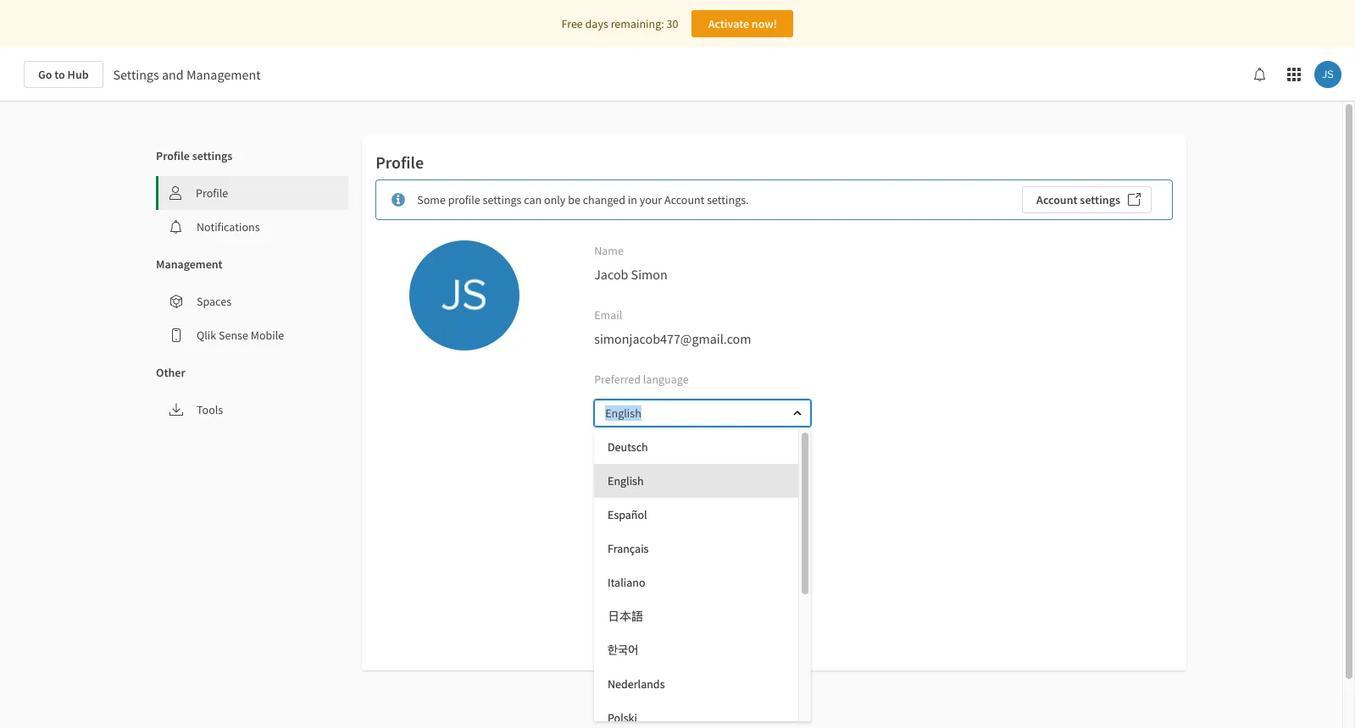 Task type: vqa. For each thing, say whether or not it's contained in the screenshot.
Go
yes



Task type: describe. For each thing, give the bounding box(es) containing it.
name
[[594, 243, 624, 259]]

regional settings for creating apps
[[594, 528, 764, 543]]

apps
[[740, 528, 764, 543]]

1 horizontal spatial profile
[[196, 186, 228, 201]]

now!
[[752, 16, 777, 31]]

1 account from the left
[[664, 192, 705, 208]]

time zone
[[594, 450, 645, 465]]

1 vertical spatial jacob simon image
[[410, 241, 520, 351]]

settings for account settings
[[1080, 192, 1120, 208]]

notifications
[[197, 220, 260, 235]]

can
[[524, 192, 542, 208]]

zone
[[622, 450, 645, 465]]

message
[[721, 613, 764, 628]]

0 vertical spatial jacob simon image
[[1315, 61, 1342, 88]]

profile settings
[[156, 148, 232, 164]]

activate now!
[[708, 16, 777, 31]]

settings for regional settings for creating apps
[[640, 528, 679, 543]]

and
[[162, 66, 184, 83]]

close image
[[793, 409, 803, 419]]

be
[[568, 192, 580, 208]]

tools link
[[156, 393, 349, 427]]

other
[[156, 365, 185, 381]]

settings.
[[707, 192, 749, 208]]

days
[[585, 16, 608, 31]]

tools
[[197, 403, 223, 418]]

2 account from the left
[[1037, 192, 1078, 208]]

account settings link
[[1022, 186, 1152, 214]]

qlik sense mobile
[[197, 328, 284, 343]]

name jacob simon
[[594, 243, 668, 283]]

changed
[[583, 192, 625, 208]]

in
[[628, 192, 637, 208]]

spaces
[[197, 294, 231, 309]]

qlik
[[197, 328, 216, 343]]

account settings
[[1037, 192, 1120, 208]]

simonjacob477@gmail.com
[[594, 331, 751, 347]]

simon
[[631, 266, 668, 283]]

preferred
[[594, 372, 641, 387]]

italiano
[[608, 575, 645, 591]]

日本語
[[608, 609, 643, 625]]

activate now! link
[[692, 10, 794, 37]]

free days remaining: 30
[[562, 16, 678, 31]]

notifications link
[[156, 210, 349, 244]]

creating
[[697, 528, 738, 543]]

english
[[608, 474, 644, 489]]

show
[[643, 613, 671, 628]]

mobile
[[251, 328, 284, 343]]



Task type: locate. For each thing, give the bounding box(es) containing it.
management up spaces
[[156, 257, 223, 272]]

show welcome message
[[643, 613, 764, 628]]

1 horizontal spatial jacob simon image
[[1315, 61, 1342, 88]]

30
[[667, 16, 678, 31]]

spaces link
[[156, 285, 349, 319]]

nederlands
[[608, 677, 665, 692]]

time
[[594, 450, 619, 465]]

sense
[[219, 328, 248, 343]]

alert
[[376, 180, 1173, 220]]

0 horizontal spatial jacob simon image
[[410, 241, 520, 351]]

profile
[[156, 148, 190, 164], [376, 152, 424, 173], [196, 186, 228, 201]]

list box
[[594, 431, 811, 729]]

preferred language
[[594, 372, 689, 387]]

management
[[186, 66, 261, 83], [156, 257, 223, 272]]

profile
[[448, 192, 480, 208]]

2 horizontal spatial profile
[[376, 152, 424, 173]]

only
[[544, 192, 566, 208]]

your
[[640, 192, 662, 208]]

qlik sense mobile link
[[156, 319, 349, 353]]

español
[[608, 508, 647, 523]]

regional
[[594, 528, 638, 543]]

0 vertical spatial management
[[186, 66, 261, 83]]

for
[[681, 528, 695, 543]]

account
[[664, 192, 705, 208], [1037, 192, 1078, 208]]

1 open image from the top
[[793, 487, 803, 497]]

some
[[417, 192, 446, 208]]

settings
[[113, 66, 159, 83]]

go to hub
[[38, 67, 89, 82]]

email
[[594, 308, 622, 323]]

open image for time zone
[[793, 487, 803, 497]]

1 vertical spatial open image
[[793, 565, 803, 575]]

hub
[[67, 67, 89, 82]]

language
[[643, 372, 689, 387]]

settings and management
[[113, 66, 261, 83]]

free
[[562, 16, 583, 31]]

0 horizontal spatial profile
[[156, 148, 190, 164]]

remaining:
[[611, 16, 664, 31]]

profile up notifications
[[196, 186, 228, 201]]

activate
[[708, 16, 749, 31]]

profile link
[[158, 176, 349, 210]]

go to hub link
[[24, 61, 103, 88]]

한국어
[[608, 643, 638, 659]]

list box containing deutsch
[[594, 431, 811, 729]]

jacob simon image
[[1315, 61, 1342, 88], [410, 241, 520, 351]]

settings
[[192, 148, 232, 164], [483, 192, 522, 208], [1080, 192, 1120, 208], [640, 528, 679, 543]]

email simonjacob477@gmail.com
[[594, 308, 751, 347]]

some profile settings can only be changed in your account settings.
[[417, 192, 749, 208]]

to
[[54, 67, 65, 82]]

management right and
[[186, 66, 261, 83]]

open image for regional settings for creating apps
[[793, 565, 803, 575]]

profile down and
[[156, 148, 190, 164]]

settings for profile settings
[[192, 148, 232, 164]]

français
[[608, 542, 649, 557]]

open image
[[793, 487, 803, 497], [793, 565, 803, 575]]

polski
[[608, 711, 637, 726]]

welcome
[[674, 613, 718, 628]]

1 vertical spatial management
[[156, 257, 223, 272]]

alert containing some profile settings can only be changed in your account settings.
[[376, 180, 1173, 220]]

deutsch
[[608, 440, 648, 455]]

profile up some
[[376, 152, 424, 173]]

1 horizontal spatial account
[[1037, 192, 1078, 208]]

go
[[38, 67, 52, 82]]

0 horizontal spatial account
[[664, 192, 705, 208]]

2 open image from the top
[[793, 565, 803, 575]]

jacob
[[594, 266, 628, 283]]

0 vertical spatial open image
[[793, 487, 803, 497]]

None text field
[[596, 400, 778, 427]]



